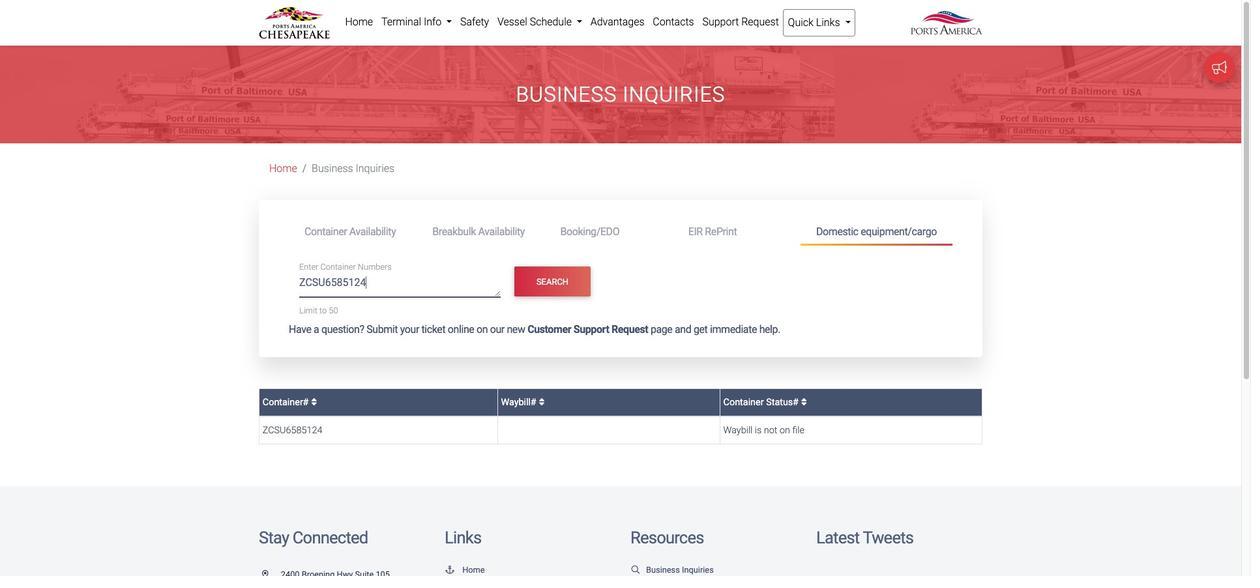 Task type: describe. For each thing, give the bounding box(es) containing it.
sort image
[[311, 398, 317, 407]]

breakbulk
[[433, 226, 476, 238]]

advantages link
[[587, 9, 649, 35]]

tweets
[[863, 528, 914, 548]]

container status#
[[724, 397, 801, 408]]

1 vertical spatial container
[[321, 263, 356, 272]]

to
[[320, 306, 327, 316]]

waybill
[[724, 425, 753, 436]]

2 vertical spatial home
[[463, 566, 485, 576]]

1 horizontal spatial business
[[516, 82, 617, 107]]

container status# link
[[724, 397, 807, 408]]

domestic equipment/cargo link
[[801, 220, 953, 246]]

get
[[694, 324, 708, 336]]

2 horizontal spatial business
[[646, 566, 680, 576]]

advantages
[[591, 16, 645, 28]]

schedule
[[530, 16, 572, 28]]

is
[[755, 425, 762, 436]]

have
[[289, 324, 311, 336]]

container for container availability
[[305, 226, 347, 238]]

domestic equipment/cargo
[[816, 226, 937, 238]]

limit to 50
[[299, 306, 338, 316]]

zcsu6585124
[[263, 425, 322, 436]]

equipment/cargo
[[861, 226, 937, 238]]

0 horizontal spatial business
[[312, 163, 353, 175]]

limit
[[299, 306, 318, 316]]

waybill is not on file
[[724, 425, 805, 436]]

new
[[507, 324, 525, 336]]

question?
[[321, 324, 364, 336]]

1 horizontal spatial request
[[742, 16, 779, 28]]

0 vertical spatial support
[[703, 16, 739, 28]]

info
[[424, 16, 442, 28]]

support request link
[[699, 9, 783, 35]]

50
[[329, 306, 338, 316]]

connected
[[293, 528, 368, 548]]

numbers
[[358, 263, 392, 272]]

enter container numbers
[[299, 263, 392, 272]]

Enter Container Numbers text field
[[299, 275, 501, 297]]

map marker alt image
[[262, 572, 279, 577]]

0 vertical spatial inquiries
[[623, 82, 726, 107]]

waybill#
[[501, 397, 539, 408]]

help.
[[760, 324, 781, 336]]

1 horizontal spatial on
[[780, 425, 790, 436]]

vessel schedule link
[[493, 9, 587, 35]]

booking/edo link
[[545, 220, 673, 244]]

contacts link
[[649, 9, 699, 35]]

terminal
[[381, 16, 421, 28]]

stay
[[259, 528, 289, 548]]

eir reprint
[[689, 226, 737, 238]]

0 vertical spatial links
[[816, 16, 840, 29]]

quick links
[[788, 16, 843, 29]]

sort image for container status#
[[801, 398, 807, 407]]

resources
[[631, 528, 704, 548]]

your
[[400, 324, 419, 336]]

business inquiries link
[[631, 566, 714, 576]]

search button
[[514, 267, 591, 297]]

not
[[764, 425, 778, 436]]

our
[[490, 324, 505, 336]]

eir
[[689, 226, 703, 238]]

ticket
[[422, 324, 446, 336]]

sort image for waybill#
[[539, 398, 545, 407]]

customer support request link
[[528, 324, 648, 336]]



Task type: vqa. For each thing, say whether or not it's contained in the screenshot.
middle 'Container'
yes



Task type: locate. For each thing, give the bounding box(es) containing it.
have a question? submit your ticket online on our new customer support request page and get immediate help.
[[289, 324, 781, 336]]

2 vertical spatial inquiries
[[682, 566, 714, 576]]

1 horizontal spatial support
[[703, 16, 739, 28]]

safety link
[[456, 9, 493, 35]]

request left page
[[612, 324, 648, 336]]

contacts
[[653, 16, 694, 28]]

1 horizontal spatial home
[[345, 16, 373, 28]]

links
[[816, 16, 840, 29], [445, 528, 482, 548]]

1 horizontal spatial home link
[[341, 9, 377, 35]]

links up anchor image
[[445, 528, 482, 548]]

breakbulk availability
[[433, 226, 525, 238]]

immediate
[[710, 324, 757, 336]]

customer
[[528, 324, 571, 336]]

2 vertical spatial home link
[[445, 566, 485, 576]]

availability
[[349, 226, 396, 238], [478, 226, 525, 238]]

container for container status#
[[724, 397, 764, 408]]

online
[[448, 324, 474, 336]]

1 vertical spatial support
[[574, 324, 609, 336]]

page
[[651, 324, 673, 336]]

vessel
[[498, 16, 527, 28]]

support request
[[703, 16, 779, 28]]

support
[[703, 16, 739, 28], [574, 324, 609, 336]]

0 vertical spatial home link
[[341, 9, 377, 35]]

1 vertical spatial home link
[[269, 163, 297, 175]]

enter
[[299, 263, 318, 272]]

request left quick
[[742, 16, 779, 28]]

1 availability from the left
[[349, 226, 396, 238]]

1 vertical spatial inquiries
[[356, 163, 395, 175]]

support right customer at the bottom left of the page
[[574, 324, 609, 336]]

2 availability from the left
[[478, 226, 525, 238]]

sort image inside container status# link
[[801, 398, 807, 407]]

container availability link
[[289, 220, 417, 244]]

container#
[[263, 397, 311, 408]]

availability up numbers
[[349, 226, 396, 238]]

reprint
[[705, 226, 737, 238]]

container inside the 'container availability' link
[[305, 226, 347, 238]]

1 horizontal spatial links
[[816, 16, 840, 29]]

2 vertical spatial business
[[646, 566, 680, 576]]

latest
[[817, 528, 860, 548]]

file
[[793, 425, 805, 436]]

quick
[[788, 16, 814, 29]]

sort image
[[539, 398, 545, 407], [801, 398, 807, 407]]

availability for container availability
[[349, 226, 396, 238]]

1 sort image from the left
[[539, 398, 545, 407]]

and
[[675, 324, 692, 336]]

terminal info
[[381, 16, 444, 28]]

terminal info link
[[377, 9, 456, 35]]

safety
[[460, 16, 489, 28]]

0 horizontal spatial request
[[612, 324, 648, 336]]

support right "contacts"
[[703, 16, 739, 28]]

1 vertical spatial home
[[269, 163, 297, 175]]

latest tweets
[[817, 528, 914, 548]]

availability for breakbulk availability
[[478, 226, 525, 238]]

container availability
[[305, 226, 396, 238]]

business
[[516, 82, 617, 107], [312, 163, 353, 175], [646, 566, 680, 576]]

0 vertical spatial home
[[345, 16, 373, 28]]

stay connected
[[259, 528, 368, 548]]

on
[[477, 324, 488, 336], [780, 425, 790, 436]]

0 vertical spatial business
[[516, 82, 617, 107]]

1 vertical spatial on
[[780, 425, 790, 436]]

2 vertical spatial container
[[724, 397, 764, 408]]

availability inside 'link'
[[478, 226, 525, 238]]

anchor image
[[445, 567, 455, 575]]

eir reprint link
[[673, 220, 801, 244]]

home
[[345, 16, 373, 28], [269, 163, 297, 175], [463, 566, 485, 576]]

on left our
[[477, 324, 488, 336]]

0 horizontal spatial support
[[574, 324, 609, 336]]

booking/edo
[[561, 226, 620, 238]]

2 horizontal spatial home link
[[445, 566, 485, 576]]

on left file
[[780, 425, 790, 436]]

1 vertical spatial business
[[312, 163, 353, 175]]

2 vertical spatial business inquiries
[[646, 566, 714, 576]]

request
[[742, 16, 779, 28], [612, 324, 648, 336]]

container
[[305, 226, 347, 238], [321, 263, 356, 272], [724, 397, 764, 408]]

0 horizontal spatial on
[[477, 324, 488, 336]]

sort image inside waybill# link
[[539, 398, 545, 407]]

0 horizontal spatial home
[[269, 163, 297, 175]]

waybill# link
[[501, 397, 545, 408]]

0 horizontal spatial links
[[445, 528, 482, 548]]

0 horizontal spatial availability
[[349, 226, 396, 238]]

search
[[537, 277, 569, 287]]

a
[[314, 324, 319, 336]]

links right quick
[[816, 16, 840, 29]]

search image
[[631, 567, 641, 575]]

0 vertical spatial business inquiries
[[516, 82, 726, 107]]

1 horizontal spatial availability
[[478, 226, 525, 238]]

2 sort image from the left
[[801, 398, 807, 407]]

home link
[[341, 9, 377, 35], [269, 163, 297, 175], [445, 566, 485, 576]]

container up waybill in the bottom of the page
[[724, 397, 764, 408]]

2 horizontal spatial home
[[463, 566, 485, 576]]

1 vertical spatial business inquiries
[[312, 163, 395, 175]]

container up enter
[[305, 226, 347, 238]]

0 horizontal spatial sort image
[[539, 398, 545, 407]]

1 horizontal spatial sort image
[[801, 398, 807, 407]]

business inquiries
[[516, 82, 726, 107], [312, 163, 395, 175], [646, 566, 714, 576]]

container# link
[[263, 397, 317, 408]]

1 vertical spatial request
[[612, 324, 648, 336]]

1 vertical spatial links
[[445, 528, 482, 548]]

0 vertical spatial container
[[305, 226, 347, 238]]

inquiries
[[623, 82, 726, 107], [356, 163, 395, 175], [682, 566, 714, 576]]

container right enter
[[321, 263, 356, 272]]

0 vertical spatial request
[[742, 16, 779, 28]]

vessel schedule
[[498, 16, 574, 28]]

breakbulk availability link
[[417, 220, 545, 244]]

status#
[[766, 397, 799, 408]]

0 vertical spatial on
[[477, 324, 488, 336]]

availability right "breakbulk"
[[478, 226, 525, 238]]

0 horizontal spatial home link
[[269, 163, 297, 175]]

submit
[[367, 324, 398, 336]]

domestic
[[816, 226, 859, 238]]

quick links link
[[783, 9, 856, 37]]



